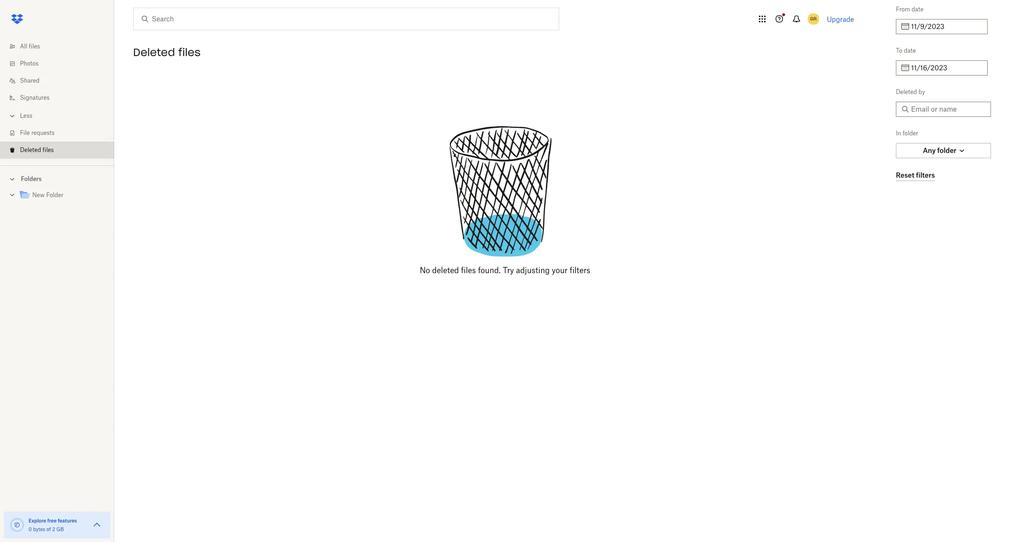 Task type: vqa. For each thing, say whether or not it's contained in the screenshot.
SHARED
yes



Task type: describe. For each thing, give the bounding box(es) containing it.
deleted files list item
[[0, 142, 114, 159]]

features
[[58, 519, 77, 524]]

all
[[20, 43, 27, 50]]

in folder
[[896, 130, 919, 137]]

upgrade
[[827, 15, 854, 23]]

folder for in folder
[[903, 130, 919, 137]]

files inside all files link
[[29, 43, 40, 50]]

from
[[896, 6, 911, 13]]

quota usage element
[[10, 518, 25, 533]]

any folder button
[[896, 143, 991, 158]]

by
[[919, 88, 925, 96]]

explore
[[29, 519, 46, 524]]

signatures
[[20, 94, 50, 101]]

shared link
[[8, 72, 114, 89]]

explore free features 0 bytes of 2 gb
[[29, 519, 77, 533]]

no deleted files found. try adjusting your filters
[[420, 266, 591, 275]]

deleted by
[[896, 88, 925, 96]]

all files link
[[8, 38, 114, 55]]

1 horizontal spatial deleted
[[133, 46, 175, 59]]

date for to date
[[904, 47, 916, 54]]

photos
[[20, 60, 39, 67]]

file
[[20, 129, 30, 137]]

upgrade link
[[827, 15, 854, 23]]

gb
[[56, 527, 64, 533]]

no
[[420, 266, 430, 275]]

reset filters
[[896, 171, 935, 179]]

shared
[[20, 77, 39, 84]]

any folder
[[923, 147, 957, 155]]

date for from date
[[912, 6, 924, 13]]

bytes
[[33, 527, 45, 533]]

Deleted by text field
[[912, 104, 986, 115]]

folder for any folder
[[938, 147, 957, 155]]

less image
[[8, 111, 17, 121]]

of
[[47, 527, 51, 533]]

folder
[[46, 192, 63, 199]]

new folder
[[32, 192, 63, 199]]

any
[[923, 147, 936, 155]]

file requests link
[[8, 125, 114, 142]]



Task type: locate. For each thing, give the bounding box(es) containing it.
reset filters button
[[896, 170, 935, 181]]

new
[[32, 192, 45, 199]]

1 horizontal spatial folder
[[938, 147, 957, 155]]

signatures link
[[8, 89, 114, 107]]

2 vertical spatial deleted
[[20, 147, 41, 154]]

gr button
[[806, 11, 821, 27]]

2
[[52, 527, 55, 533]]

0 horizontal spatial deleted
[[20, 147, 41, 154]]

date
[[912, 6, 924, 13], [904, 47, 916, 54]]

filters
[[916, 171, 935, 179], [570, 266, 591, 275]]

found.
[[478, 266, 501, 275]]

deleted files inside list item
[[20, 147, 54, 154]]

new folder link
[[19, 189, 107, 202]]

filters right your
[[570, 266, 591, 275]]

folder right in
[[903, 130, 919, 137]]

0 vertical spatial filters
[[916, 171, 935, 179]]

from date
[[896, 6, 924, 13]]

1 vertical spatial filters
[[570, 266, 591, 275]]

deleted files
[[133, 46, 201, 59], [20, 147, 54, 154]]

list containing all files
[[0, 32, 114, 166]]

0 horizontal spatial deleted files
[[20, 147, 54, 154]]

to date
[[896, 47, 916, 54]]

requests
[[31, 129, 55, 137]]

your
[[552, 266, 568, 275]]

list
[[0, 32, 114, 166]]

Search in folder "Dropbox" text field
[[152, 14, 539, 24]]

0 vertical spatial deleted files
[[133, 46, 201, 59]]

adjusting
[[516, 266, 550, 275]]

1 vertical spatial deleted
[[896, 88, 917, 96]]

date right to
[[904, 47, 916, 54]]

0 horizontal spatial folder
[[903, 130, 919, 137]]

filters inside button
[[916, 171, 935, 179]]

gr
[[811, 16, 817, 22]]

To date text field
[[912, 63, 982, 73]]

deleted
[[432, 266, 459, 275]]

free
[[47, 519, 57, 524]]

1 vertical spatial folder
[[938, 147, 957, 155]]

files inside deleted files link
[[43, 147, 54, 154]]

0 vertical spatial date
[[912, 6, 924, 13]]

1 horizontal spatial filters
[[916, 171, 935, 179]]

reset
[[896, 171, 915, 179]]

folder
[[903, 130, 919, 137], [938, 147, 957, 155]]

less
[[20, 112, 32, 119]]

0
[[29, 527, 32, 533]]

photos link
[[8, 55, 114, 72]]

to
[[896, 47, 903, 54]]

folder inside button
[[938, 147, 957, 155]]

1 horizontal spatial deleted files
[[133, 46, 201, 59]]

dropbox image
[[8, 10, 27, 29]]

1 vertical spatial date
[[904, 47, 916, 54]]

all files
[[20, 43, 40, 50]]

deleted files link
[[8, 142, 114, 159]]

deleted
[[133, 46, 175, 59], [896, 88, 917, 96], [20, 147, 41, 154]]

0 horizontal spatial filters
[[570, 266, 591, 275]]

From date text field
[[912, 21, 982, 32]]

file requests
[[20, 129, 55, 137]]

folder right any
[[938, 147, 957, 155]]

files
[[29, 43, 40, 50], [178, 46, 201, 59], [43, 147, 54, 154], [461, 266, 476, 275]]

0 vertical spatial deleted
[[133, 46, 175, 59]]

in
[[896, 130, 902, 137]]

1 vertical spatial deleted files
[[20, 147, 54, 154]]

2 horizontal spatial deleted
[[896, 88, 917, 96]]

try
[[503, 266, 514, 275]]

date right from
[[912, 6, 924, 13]]

folders button
[[0, 172, 114, 186]]

folders
[[21, 176, 42, 183]]

filters right the 'reset'
[[916, 171, 935, 179]]

0 vertical spatial folder
[[903, 130, 919, 137]]

deleted inside list item
[[20, 147, 41, 154]]



